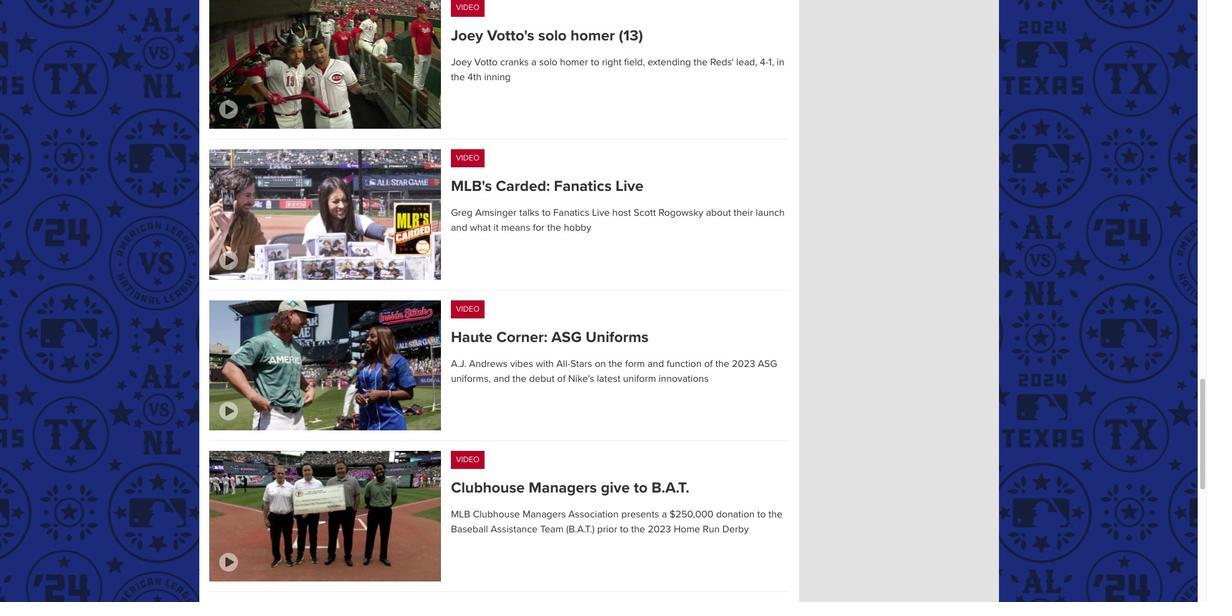 Task type: describe. For each thing, give the bounding box(es) containing it.
2023 inside the mlb clubhouse managers association presents a $250,000 donation to the baseball assistance team (b.a.t.) prior to the 2023 home run derby
[[648, 524, 671, 537]]

clubhouse inside the mlb clubhouse managers association presents a $250,000 donation to the baseball assistance team (b.a.t.) prior to the 2023 home run derby
[[473, 509, 520, 522]]

give
[[601, 480, 630, 498]]

all-
[[556, 358, 570, 371]]

to right prior
[[620, 524, 629, 537]]

means
[[501, 222, 530, 234]]

haute corner: asg uniforms link
[[451, 329, 789, 347]]

greg
[[451, 207, 473, 220]]

reds'
[[710, 56, 734, 68]]

0 vertical spatial managers
[[529, 480, 597, 498]]

mlb clubhouse managers association presents a $250,000 donation to the baseball assistance team (b.a.t.) prior to the 2023 home run derby
[[451, 509, 783, 537]]

clubhouse managers give to b.a.t.
[[451, 480, 689, 498]]

joey votto's solo homer (13) link
[[451, 27, 789, 45]]

hobby
[[564, 222, 591, 234]]

homer inside joey votto cranks a solo homer to right field, extending the reds' lead, 4-1, in the 4th inning
[[560, 56, 588, 68]]

votto's
[[487, 27, 534, 45]]

with
[[536, 358, 554, 371]]

derby
[[722, 524, 749, 537]]

baseball
[[451, 524, 488, 537]]

extending
[[648, 56, 691, 68]]

greg amsinger talks to fanatics live host scott rogowsky about their launch and what it means for the hobby
[[451, 207, 785, 234]]

0 vertical spatial homer
[[571, 27, 615, 45]]

stars
[[570, 358, 592, 371]]

and inside greg amsinger talks to fanatics live host scott rogowsky about their launch and what it means for the hobby
[[451, 222, 467, 234]]

the inside greg amsinger talks to fanatics live host scott rogowsky about their launch and what it means for the hobby
[[547, 222, 561, 234]]

the right on
[[609, 358, 623, 371]]

presents
[[621, 509, 659, 522]]

mlb's carded: fanatics live link
[[451, 178, 789, 196]]

nike's
[[568, 373, 594, 385]]

to right give
[[634, 480, 648, 498]]

the right 'function' on the bottom right of the page
[[715, 358, 729, 371]]

team
[[540, 524, 564, 537]]

to right donation
[[757, 509, 766, 522]]

amsinger
[[475, 207, 517, 220]]

field,
[[624, 56, 645, 68]]

0 vertical spatial fanatics
[[554, 178, 612, 196]]

solo inside joey votto cranks a solo homer to right field, extending the reds' lead, 4-1, in the 4th inning
[[539, 56, 557, 68]]

the right donation
[[768, 509, 783, 522]]

lead,
[[736, 56, 757, 68]]

1 horizontal spatial and
[[493, 373, 510, 385]]

it
[[493, 222, 499, 234]]

1 horizontal spatial live
[[616, 178, 644, 196]]

uniforms
[[586, 329, 649, 347]]

the down presents
[[631, 524, 645, 537]]

the left 4th
[[451, 71, 465, 83]]

mlb
[[451, 509, 470, 522]]

(13)
[[619, 27, 643, 45]]

2023 inside a.j. andrews vibes with all-stars on the form and function of the 2023 asg uniforms, and the debut of nike's latest uniform innovations
[[732, 358, 755, 371]]

video for joey
[[456, 2, 480, 12]]

asg inside a.j. andrews vibes with all-stars on the form and function of the 2023 asg uniforms, and the debut of nike's latest uniform innovations
[[758, 358, 777, 371]]

mlb's carded: fanatics live
[[451, 178, 644, 196]]

4-
[[760, 56, 769, 68]]

(b.a.t.)
[[566, 524, 595, 537]]

mlb's
[[451, 178, 492, 196]]

latest
[[597, 373, 620, 385]]

1 vertical spatial of
[[557, 373, 566, 385]]

haute corner: asg uniforms
[[451, 329, 649, 347]]

a inside joey votto cranks a solo homer to right field, extending the reds' lead, 4-1, in the 4th inning
[[531, 56, 537, 68]]

right
[[602, 56, 622, 68]]

innovations
[[659, 373, 709, 385]]

prior
[[597, 524, 617, 537]]

function
[[667, 358, 702, 371]]



Task type: vqa. For each thing, say whether or not it's contained in the screenshot.
left PITCH
no



Task type: locate. For each thing, give the bounding box(es) containing it.
1 vertical spatial clubhouse
[[473, 509, 520, 522]]

0 vertical spatial joey
[[451, 27, 483, 45]]

on
[[595, 358, 606, 371]]

managers inside the mlb clubhouse managers association presents a $250,000 donation to the baseball assistance team (b.a.t.) prior to the 2023 home run derby
[[523, 509, 566, 522]]

homer
[[571, 27, 615, 45], [560, 56, 588, 68]]

2 video from the top
[[456, 153, 480, 163]]

video up mlb's
[[456, 153, 480, 163]]

1 vertical spatial live
[[592, 207, 610, 220]]

haute
[[451, 329, 493, 347]]

0 vertical spatial asg
[[551, 329, 582, 347]]

1 vertical spatial solo
[[539, 56, 557, 68]]

managers up team
[[523, 509, 566, 522]]

2 joey from the top
[[451, 56, 472, 68]]

video
[[456, 2, 480, 12], [456, 153, 480, 163], [456, 304, 480, 314], [456, 455, 480, 465]]

1 video from the top
[[456, 2, 480, 12]]

vibes
[[510, 358, 533, 371]]

to inside joey votto cranks a solo homer to right field, extending the reds' lead, 4-1, in the 4th inning
[[591, 56, 599, 68]]

of down all- at the bottom of the page
[[557, 373, 566, 385]]

assistance
[[491, 524, 538, 537]]

solo down joey votto's solo homer (13)
[[539, 56, 557, 68]]

0 horizontal spatial of
[[557, 373, 566, 385]]

debut
[[529, 373, 555, 385]]

for
[[533, 222, 545, 234]]

0 vertical spatial a
[[531, 56, 537, 68]]

and down greg
[[451, 222, 467, 234]]

clubhouse up mlb
[[451, 480, 525, 498]]

1 vertical spatial joey
[[451, 56, 472, 68]]

a
[[531, 56, 537, 68], [662, 509, 667, 522]]

in
[[777, 56, 784, 68]]

donation
[[716, 509, 755, 522]]

2023 down presents
[[648, 524, 671, 537]]

1 vertical spatial managers
[[523, 509, 566, 522]]

1 vertical spatial homer
[[560, 56, 588, 68]]

and right the form
[[648, 358, 664, 371]]

association
[[568, 509, 619, 522]]

talks
[[519, 207, 539, 220]]

joey votto cranks a solo homer to right field, extending the reds' lead, 4-1, in the 4th inning
[[451, 56, 784, 83]]

0 horizontal spatial and
[[451, 222, 467, 234]]

clubhouse up assistance
[[473, 509, 520, 522]]

and
[[451, 222, 467, 234], [648, 358, 664, 371], [493, 373, 510, 385]]

joey up 'votto' on the left of the page
[[451, 27, 483, 45]]

0 horizontal spatial live
[[592, 207, 610, 220]]

2023
[[732, 358, 755, 371], [648, 524, 671, 537]]

video up 'votto' on the left of the page
[[456, 2, 480, 12]]

to left right on the top of page
[[591, 56, 599, 68]]

b.a.t.
[[651, 480, 689, 498]]

their
[[734, 207, 753, 220]]

the right for
[[547, 222, 561, 234]]

clubhouse managers give to b.a.t. link
[[451, 480, 789, 498]]

solo right votto's at the top left of the page
[[538, 27, 567, 45]]

video for mlb's
[[456, 153, 480, 163]]

joey up 4th
[[451, 56, 472, 68]]

to inside greg amsinger talks to fanatics live host scott rogowsky about their launch and what it means for the hobby
[[542, 207, 551, 220]]

home
[[674, 524, 700, 537]]

what
[[470, 222, 491, 234]]

rogowsky
[[659, 207, 703, 220]]

homer up right on the top of page
[[571, 27, 615, 45]]

4th
[[468, 71, 481, 83]]

video up mlb
[[456, 455, 480, 465]]

1 vertical spatial 2023
[[648, 524, 671, 537]]

1 vertical spatial asg
[[758, 358, 777, 371]]

and down "andrews"
[[493, 373, 510, 385]]

0 vertical spatial clubhouse
[[451, 480, 525, 498]]

solo
[[538, 27, 567, 45], [539, 56, 557, 68]]

joey
[[451, 27, 483, 45], [451, 56, 472, 68]]

2 vertical spatial and
[[493, 373, 510, 385]]

2 horizontal spatial and
[[648, 358, 664, 371]]

host
[[612, 207, 631, 220]]

managers
[[529, 480, 597, 498], [523, 509, 566, 522]]

votto
[[474, 56, 498, 68]]

3 video from the top
[[456, 304, 480, 314]]

fanatics
[[554, 178, 612, 196], [553, 207, 589, 220]]

2023 right 'function' on the bottom right of the page
[[732, 358, 755, 371]]

video up "haute"
[[456, 304, 480, 314]]

clubhouse
[[451, 480, 525, 498], [473, 509, 520, 522]]

homer down joey votto's solo homer (13)
[[560, 56, 588, 68]]

1 vertical spatial fanatics
[[553, 207, 589, 220]]

1,
[[769, 56, 774, 68]]

the
[[694, 56, 708, 68], [451, 71, 465, 83], [547, 222, 561, 234], [609, 358, 623, 371], [715, 358, 729, 371], [512, 373, 527, 385], [768, 509, 783, 522], [631, 524, 645, 537]]

the left 'reds''
[[694, 56, 708, 68]]

inning
[[484, 71, 511, 83]]

1 horizontal spatial of
[[704, 358, 713, 371]]

$250,000
[[670, 509, 714, 522]]

1 vertical spatial a
[[662, 509, 667, 522]]

launch
[[756, 207, 785, 220]]

live inside greg amsinger talks to fanatics live host scott rogowsky about their launch and what it means for the hobby
[[592, 207, 610, 220]]

a right presents
[[662, 509, 667, 522]]

joey inside joey votto cranks a solo homer to right field, extending the reds' lead, 4-1, in the 4th inning
[[451, 56, 472, 68]]

0 horizontal spatial asg
[[551, 329, 582, 347]]

live up host
[[616, 178, 644, 196]]

andrews
[[469, 358, 508, 371]]

1 vertical spatial and
[[648, 358, 664, 371]]

0 horizontal spatial 2023
[[648, 524, 671, 537]]

1 horizontal spatial 2023
[[732, 358, 755, 371]]

4 video from the top
[[456, 455, 480, 465]]

to
[[591, 56, 599, 68], [542, 207, 551, 220], [634, 480, 648, 498], [757, 509, 766, 522], [620, 524, 629, 537]]

a inside the mlb clubhouse managers association presents a $250,000 donation to the baseball assistance team (b.a.t.) prior to the 2023 home run derby
[[662, 509, 667, 522]]

uniforms,
[[451, 373, 491, 385]]

of
[[704, 358, 713, 371], [557, 373, 566, 385]]

0 vertical spatial of
[[704, 358, 713, 371]]

video for haute
[[456, 304, 480, 314]]

1 horizontal spatial asg
[[758, 358, 777, 371]]

a.j.
[[451, 358, 466, 371]]

0 vertical spatial solo
[[538, 27, 567, 45]]

the down vibes
[[512, 373, 527, 385]]

carded:
[[496, 178, 550, 196]]

joey for joey votto cranks a solo homer to right field, extending the reds' lead, 4-1, in the 4th inning
[[451, 56, 472, 68]]

joey for joey votto's solo homer (13)
[[451, 27, 483, 45]]

1 horizontal spatial a
[[662, 509, 667, 522]]

run
[[703, 524, 720, 537]]

managers up association
[[529, 480, 597, 498]]

video for clubhouse
[[456, 455, 480, 465]]

0 vertical spatial live
[[616, 178, 644, 196]]

1 joey from the top
[[451, 27, 483, 45]]

to up for
[[542, 207, 551, 220]]

a right cranks on the left top of page
[[531, 56, 537, 68]]

uniform
[[623, 373, 656, 385]]

0 vertical spatial and
[[451, 222, 467, 234]]

live
[[616, 178, 644, 196], [592, 207, 610, 220]]

corner:
[[496, 329, 548, 347]]

0 vertical spatial 2023
[[732, 358, 755, 371]]

scott
[[634, 207, 656, 220]]

0 horizontal spatial a
[[531, 56, 537, 68]]

asg
[[551, 329, 582, 347], [758, 358, 777, 371]]

joey inside joey votto's solo homer (13) link
[[451, 27, 483, 45]]

a.j. andrews vibes with all-stars on the form and function of the 2023 asg uniforms, and the debut of nike's latest uniform innovations
[[451, 358, 777, 385]]

joey votto's solo homer (13)
[[451, 27, 647, 45]]

about
[[706, 207, 731, 220]]

form
[[625, 358, 645, 371]]

live left host
[[592, 207, 610, 220]]

fanatics inside greg amsinger talks to fanatics live host scott rogowsky about their launch and what it means for the hobby
[[553, 207, 589, 220]]

cranks
[[500, 56, 529, 68]]

of right 'function' on the bottom right of the page
[[704, 358, 713, 371]]



